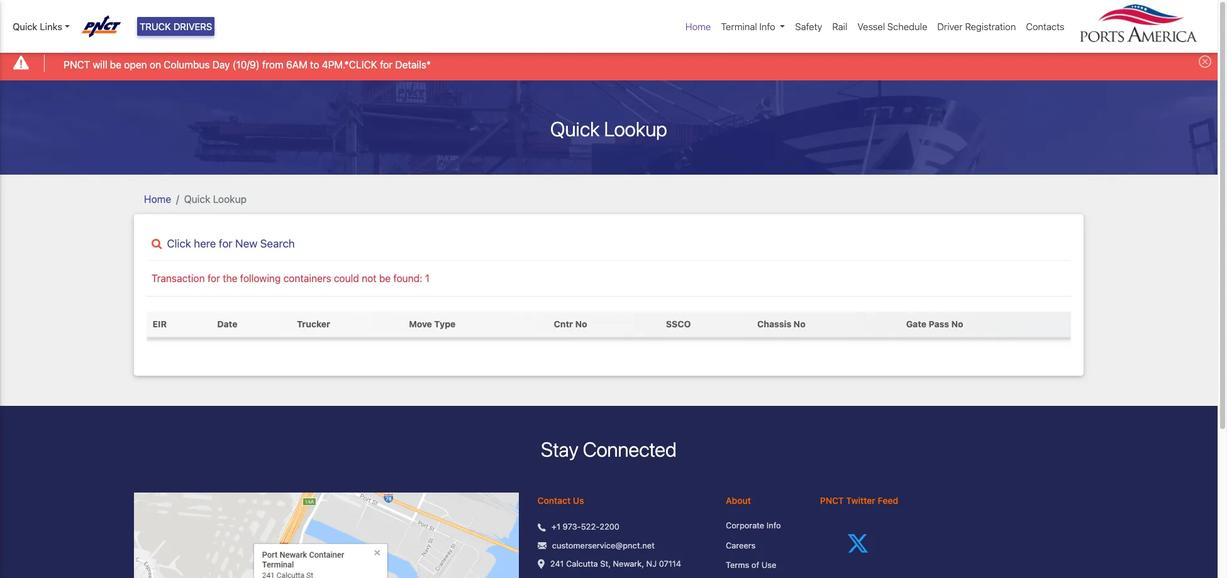 Task type: describe. For each thing, give the bounding box(es) containing it.
connected
[[583, 438, 677, 462]]

transaction for the following containers could not be found: 1
[[152, 273, 430, 284]]

truck drivers link
[[137, 17, 215, 36]]

terms of use link
[[726, 560, 801, 572]]

terms of use
[[726, 561, 776, 571]]

contact us
[[538, 496, 584, 507]]

careers link
[[726, 540, 801, 553]]

terms
[[726, 561, 749, 571]]

found:
[[393, 273, 423, 284]]

contacts link
[[1021, 14, 1070, 39]]

+1 973-522-2200
[[552, 522, 620, 532]]

rail link
[[827, 14, 853, 39]]

no for chassis no
[[794, 319, 806, 330]]

1 vertical spatial home link
[[144, 194, 171, 205]]

stay
[[541, 438, 579, 462]]

ssco
[[666, 319, 691, 330]]

move
[[409, 319, 432, 330]]

close image
[[1199, 56, 1212, 68]]

feed
[[878, 496, 898, 507]]

+1
[[552, 522, 560, 532]]

day
[[212, 59, 230, 70]]

info for corporate info
[[767, 521, 781, 531]]

0 horizontal spatial home
[[144, 194, 171, 205]]

no for cntr no
[[575, 319, 587, 330]]

+1 973-522-2200 link
[[552, 522, 620, 534]]

1 vertical spatial be
[[379, 273, 391, 284]]

safety
[[795, 21, 822, 32]]

0 horizontal spatial lookup
[[213, 194, 247, 205]]

4pm.*click
[[322, 59, 377, 70]]

cntr
[[554, 319, 573, 330]]

0 vertical spatial quick
[[13, 21, 37, 32]]

vessel
[[858, 21, 885, 32]]

new
[[235, 237, 258, 250]]

vessel schedule link
[[853, 14, 933, 39]]

links
[[40, 21, 62, 32]]

move type
[[409, 319, 456, 330]]

newark,
[[613, 559, 644, 570]]

241 calcutta st, newark, nj 07114 link
[[550, 559, 681, 571]]

drivers
[[174, 21, 212, 32]]

pnct will be open on columbus day (10/9) from 6am to 4pm.*click for details*
[[64, 59, 431, 70]]

1 vertical spatial for
[[219, 237, 232, 250]]

contacts
[[1026, 21, 1065, 32]]

use
[[762, 561, 776, 571]]

click here for new search link
[[147, 237, 1071, 250]]

twitter
[[846, 496, 876, 507]]

gate pass no
[[906, 319, 964, 330]]

1 horizontal spatial quick
[[184, 194, 210, 205]]

1
[[425, 273, 430, 284]]

click
[[167, 237, 191, 250]]

date
[[217, 319, 237, 330]]

terminal info
[[721, 21, 776, 32]]

corporate info link
[[726, 520, 801, 533]]

stay connected
[[541, 438, 677, 462]]

of
[[752, 561, 759, 571]]

trucker
[[297, 319, 330, 330]]

0 horizontal spatial quick lookup
[[184, 194, 247, 205]]

info for terminal info
[[760, 21, 776, 32]]

vessel schedule
[[858, 21, 928, 32]]

terminal
[[721, 21, 757, 32]]



Task type: vqa. For each thing, say whether or not it's contained in the screenshot.
the left monday - friday
no



Task type: locate. For each thing, give the bounding box(es) containing it.
for left the
[[208, 273, 220, 284]]

transaction
[[152, 273, 205, 284]]

nj
[[646, 559, 657, 570]]

quick links
[[13, 21, 62, 32]]

home link
[[681, 14, 716, 39], [144, 194, 171, 205]]

driver registration link
[[933, 14, 1021, 39]]

no right chassis
[[794, 319, 806, 330]]

on
[[150, 59, 161, 70]]

(10/9)
[[233, 59, 260, 70]]

1 horizontal spatial home
[[686, 21, 711, 32]]

for left 'details*'
[[380, 59, 393, 70]]

522-
[[581, 522, 600, 532]]

6am
[[286, 59, 307, 70]]

search image
[[152, 239, 162, 250]]

1 vertical spatial pnct
[[820, 496, 844, 507]]

info inside "link"
[[760, 21, 776, 32]]

pass
[[929, 319, 949, 330]]

truck
[[140, 21, 171, 32]]

for inside alert
[[380, 59, 393, 70]]

be right not
[[379, 273, 391, 284]]

pnct for pnct twitter feed
[[820, 496, 844, 507]]

0 vertical spatial for
[[380, 59, 393, 70]]

home
[[686, 21, 711, 32], [144, 194, 171, 205]]

for
[[380, 59, 393, 70], [219, 237, 232, 250], [208, 273, 220, 284]]

open
[[124, 59, 147, 70]]

be right will
[[110, 59, 121, 70]]

2 horizontal spatial no
[[952, 319, 964, 330]]

0 vertical spatial home
[[686, 21, 711, 32]]

click here for new search
[[167, 237, 295, 250]]

st,
[[600, 559, 611, 570]]

1 vertical spatial info
[[767, 521, 781, 531]]

2 vertical spatial for
[[208, 273, 220, 284]]

0 vertical spatial info
[[760, 21, 776, 32]]

241
[[550, 559, 564, 570]]

pnct inside alert
[[64, 59, 90, 70]]

eir
[[153, 319, 167, 330]]

calcutta
[[566, 559, 598, 570]]

not
[[362, 273, 377, 284]]

0 vertical spatial be
[[110, 59, 121, 70]]

gate
[[906, 319, 927, 330]]

973-
[[563, 522, 581, 532]]

0 vertical spatial pnct
[[64, 59, 90, 70]]

type
[[434, 319, 456, 330]]

info
[[760, 21, 776, 32], [767, 521, 781, 531]]

quick
[[13, 21, 37, 32], [551, 117, 600, 141], [184, 194, 210, 205]]

07114
[[659, 559, 681, 570]]

info up careers link
[[767, 521, 781, 531]]

2200
[[600, 522, 620, 532]]

the
[[223, 273, 237, 284]]

quick lookup
[[551, 117, 667, 141], [184, 194, 247, 205]]

1 vertical spatial quick
[[551, 117, 600, 141]]

could
[[334, 273, 359, 284]]

registration
[[965, 21, 1016, 32]]

careers
[[726, 541, 756, 551]]

info right terminal
[[760, 21, 776, 32]]

safety link
[[790, 14, 827, 39]]

1 horizontal spatial no
[[794, 319, 806, 330]]

quick links link
[[13, 19, 70, 34]]

0 horizontal spatial no
[[575, 319, 587, 330]]

rail
[[832, 21, 848, 32]]

chassis
[[758, 319, 792, 330]]

1 vertical spatial lookup
[[213, 194, 247, 205]]

1 vertical spatial home
[[144, 194, 171, 205]]

for right here
[[219, 237, 232, 250]]

pnct for pnct will be open on columbus day (10/9) from 6am to 4pm.*click for details*
[[64, 59, 90, 70]]

customerservice@pnct.net
[[552, 541, 655, 551]]

home link left terminal
[[681, 14, 716, 39]]

will
[[93, 59, 107, 70]]

0 horizontal spatial home link
[[144, 194, 171, 205]]

pnct left will
[[64, 59, 90, 70]]

terminal info link
[[716, 14, 790, 39]]

2 horizontal spatial quick
[[551, 117, 600, 141]]

schedule
[[888, 21, 928, 32]]

cntr no
[[554, 319, 587, 330]]

no
[[575, 319, 587, 330], [794, 319, 806, 330], [952, 319, 964, 330]]

columbus
[[164, 59, 210, 70]]

driver registration
[[938, 21, 1016, 32]]

home left terminal
[[686, 21, 711, 32]]

2 no from the left
[[794, 319, 806, 330]]

0 vertical spatial quick lookup
[[551, 117, 667, 141]]

be
[[110, 59, 121, 70], [379, 273, 391, 284]]

customerservice@pnct.net link
[[552, 540, 655, 553]]

pnct left twitter
[[820, 496, 844, 507]]

0 horizontal spatial pnct
[[64, 59, 90, 70]]

0 horizontal spatial be
[[110, 59, 121, 70]]

241 calcutta st, newark, nj 07114
[[550, 559, 681, 570]]

pnct will be open on columbus day (10/9) from 6am to 4pm.*click for details* link
[[64, 57, 431, 72]]

1 horizontal spatial pnct
[[820, 496, 844, 507]]

following
[[240, 273, 281, 284]]

1 horizontal spatial be
[[379, 273, 391, 284]]

search
[[260, 237, 295, 250]]

containers
[[283, 273, 331, 284]]

1 vertical spatial quick lookup
[[184, 194, 247, 205]]

2 vertical spatial quick
[[184, 194, 210, 205]]

3 no from the left
[[952, 319, 964, 330]]

to
[[310, 59, 319, 70]]

1 horizontal spatial home link
[[681, 14, 716, 39]]

about
[[726, 496, 751, 507]]

pnct twitter feed
[[820, 496, 898, 507]]

pnct
[[64, 59, 90, 70], [820, 496, 844, 507]]

corporate
[[726, 521, 765, 531]]

0 vertical spatial home link
[[681, 14, 716, 39]]

home up search icon
[[144, 194, 171, 205]]

be inside alert
[[110, 59, 121, 70]]

1 horizontal spatial lookup
[[604, 117, 667, 141]]

0 vertical spatial lookup
[[604, 117, 667, 141]]

corporate info
[[726, 521, 781, 531]]

pnct will be open on columbus day (10/9) from 6am to 4pm.*click for details* alert
[[0, 46, 1218, 80]]

no right pass
[[952, 319, 964, 330]]

no right cntr
[[575, 319, 587, 330]]

from
[[262, 59, 284, 70]]

here
[[194, 237, 216, 250]]

0 horizontal spatial quick
[[13, 21, 37, 32]]

us
[[573, 496, 584, 507]]

1 no from the left
[[575, 319, 587, 330]]

driver
[[938, 21, 963, 32]]

home link up search icon
[[144, 194, 171, 205]]

truck drivers
[[140, 21, 212, 32]]

contact
[[538, 496, 571, 507]]

1 horizontal spatial quick lookup
[[551, 117, 667, 141]]

details*
[[395, 59, 431, 70]]

chassis no
[[758, 319, 806, 330]]



